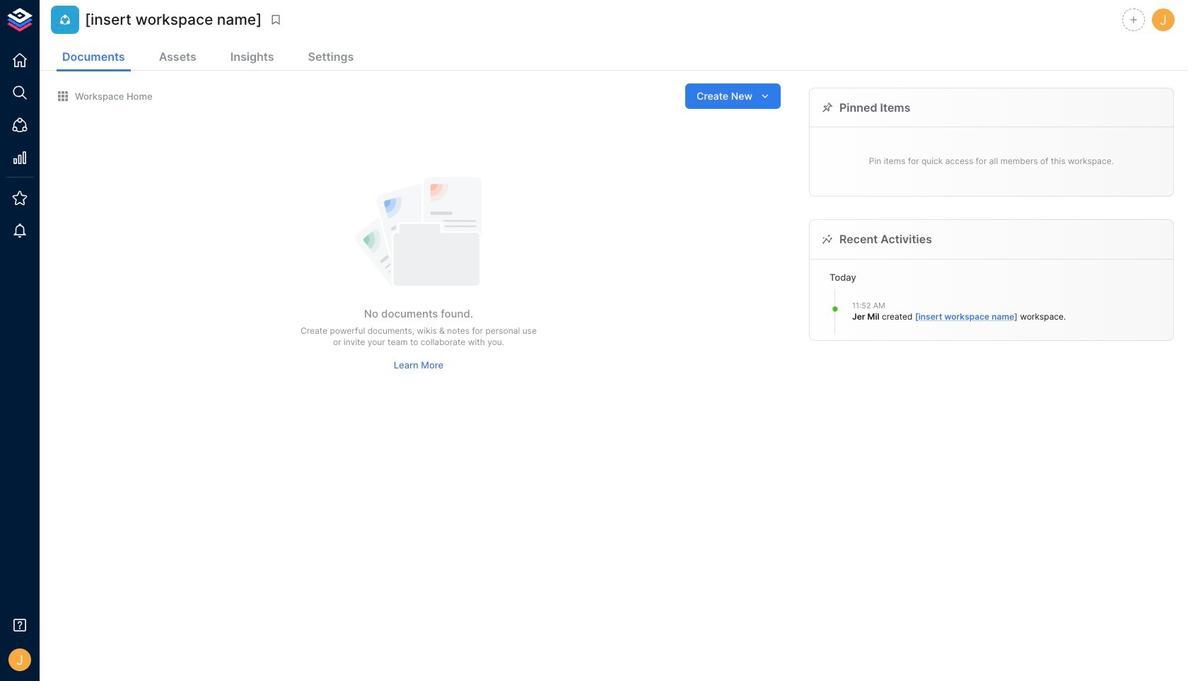Task type: describe. For each thing, give the bounding box(es) containing it.
bookmark image
[[270, 13, 282, 26]]



Task type: vqa. For each thing, say whether or not it's contained in the screenshot.
Bookmark icon to the bottom
no



